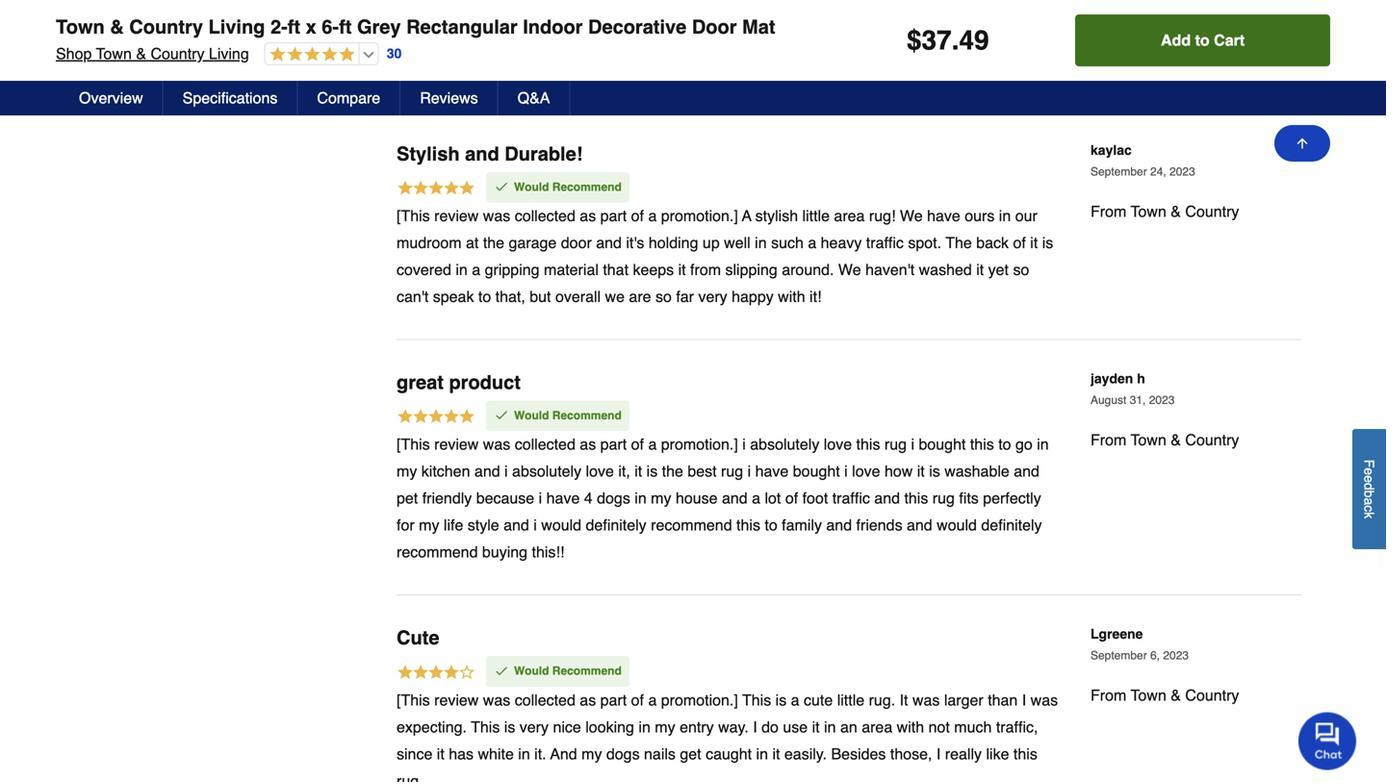 Task type: vqa. For each thing, say whether or not it's contained in the screenshot.


Task type: locate. For each thing, give the bounding box(es) containing it.
promotion.] for product
[[661, 436, 738, 454]]

it
[[900, 691, 908, 709]]

part up it,
[[600, 436, 627, 454]]

little up heavy
[[802, 207, 830, 225]]

absolutely up the because
[[512, 463, 581, 480]]

september down kaylac on the top right of page
[[1091, 165, 1147, 178]]

0 horizontal spatial absolutely
[[512, 463, 581, 480]]

so
[[1013, 261, 1029, 279], [656, 288, 672, 306]]

recommend up it,
[[552, 409, 622, 423]]

recommend for product
[[552, 409, 622, 423]]

town down 6,
[[1131, 687, 1167, 705]]

very inside [this review was collected as part of a promotion.] this is a cute little rug. it was larger than i was expecting. this is very nice looking in my entry way. i do use it in an area with not much traffic, since it has white in it. and my dogs nails get caught in it easily. besides those, i really like this rug.
[[520, 718, 549, 736]]

to
[[1195, 31, 1210, 49], [478, 288, 491, 306], [998, 436, 1011, 454], [765, 517, 778, 534]]

1 horizontal spatial the
[[662, 463, 683, 480]]

1 vertical spatial recommend
[[397, 544, 478, 561]]

dogs down looking
[[606, 745, 640, 763]]

and down go at right bottom
[[1014, 463, 1040, 480]]

2023 inside "lgreene september 6, 2023"
[[1163, 649, 1189, 663]]

1 ft from the left
[[288, 16, 300, 38]]

dogs right 4
[[597, 490, 630, 507]]

0 vertical spatial from town & country
[[1091, 202, 1239, 220]]

1 vertical spatial the
[[662, 463, 683, 480]]

1 promotion.] from the top
[[661, 207, 738, 225]]

september inside "lgreene september 6, 2023"
[[1091, 649, 1147, 663]]

september for cute
[[1091, 649, 1147, 663]]

0 vertical spatial collected
[[515, 207, 575, 225]]

recommend up nice at left bottom
[[552, 665, 622, 678]]

jayden
[[1091, 371, 1133, 386]]

&
[[110, 16, 124, 38], [136, 45, 146, 63], [1171, 202, 1181, 220], [1171, 431, 1181, 449], [1171, 687, 1181, 705]]

would for product
[[514, 409, 549, 423]]

lgreene
[[1091, 627, 1143, 642]]

1 5 stars image from the top
[[397, 179, 476, 200]]

1 vertical spatial absolutely
[[512, 463, 581, 480]]

with inside [this review was collected as part of a promotion.] a stylish little area rug! we have ours in our mudroom at the garage door and it's holding up well in such a heavy traffic spot. the back of it is covered in a gripping material that keeps it from slipping around. we haven't washed it yet so can't speak to that, but overall we are so far very happy with it!
[[778, 288, 805, 306]]

0 horizontal spatial the
[[483, 234, 504, 252]]

bought up foot
[[793, 463, 840, 480]]

2 as from the top
[[580, 436, 596, 454]]

1 horizontal spatial ft
[[339, 16, 352, 38]]

[this review was collected as part of a promotion.] i absolutely love this rug i bought this to go in my kitchen and i absolutely love it, it is the best rug i have bought i love how it is washable and pet friendly because i have 4 dogs in my house and a lot of foot traffic and this rug fits perfectly for my life style and i would definitely recommend this to family and friends and would definitely recommend buying this!!
[[397, 436, 1049, 561]]

decorative
[[588, 16, 687, 38]]

cute
[[397, 627, 439, 649]]

very inside [this review was collected as part of a promotion.] a stylish little area rug! we have ours in our mudroom at the garage door and it's holding up well in such a heavy traffic spot. the back of it is covered in a gripping material that keeps it from slipping around. we haven't washed it yet so can't speak to that, but overall we are so far very happy with it!
[[698, 288, 727, 306]]

rug.
[[869, 691, 895, 709], [397, 772, 423, 783]]

2 from from the top
[[1091, 431, 1127, 449]]

would recommend right checkmark icon
[[514, 409, 622, 423]]

it!
[[810, 288, 822, 306]]

we right rug!
[[900, 207, 923, 225]]

expecting.
[[397, 718, 467, 736]]

2 part from the top
[[600, 436, 627, 454]]

2 vertical spatial from
[[1091, 687, 1127, 705]]

2023 inside the kaylac september 24, 2023
[[1170, 165, 1195, 178]]

1 collected from the top
[[515, 207, 575, 225]]

4
[[584, 490, 593, 507]]

[this up expecting.
[[397, 691, 430, 709]]

part up looking
[[600, 691, 627, 709]]

town for cute
[[1131, 687, 1167, 705]]

and up friends
[[874, 490, 900, 507]]

recommend down life
[[397, 544, 478, 561]]

1 part from the top
[[600, 207, 627, 225]]

in down do on the right of the page
[[756, 745, 768, 763]]

0 vertical spatial as
[[580, 207, 596, 225]]

september
[[1091, 165, 1147, 178], [1091, 649, 1147, 663]]

3 collected from the top
[[515, 691, 575, 709]]

[this up kitchen
[[397, 436, 430, 454]]

2 vertical spatial as
[[580, 691, 596, 709]]

love left it,
[[586, 463, 614, 480]]

2 horizontal spatial have
[[927, 207, 960, 225]]

and left the it's
[[596, 234, 622, 252]]

covered
[[397, 261, 451, 279]]

area up heavy
[[834, 207, 865, 225]]

rug right the best
[[721, 463, 743, 480]]

was inside "[this review was collected as part of a promotion.] i absolutely love this rug i bought this to go in my kitchen and i absolutely love it, it is the best rug i have bought i love how it is washable and pet friendly because i have 4 dogs in my house and a lot of foot traffic and this rug fits perfectly for my life style and i would definitely recommend this to family and friends and would definitely recommend buying this!!"
[[483, 436, 510, 454]]

my left house
[[651, 490, 671, 507]]

so right "yet"
[[1013, 261, 1029, 279]]

rug
[[885, 436, 907, 454], [721, 463, 743, 480], [933, 490, 955, 507]]

it left from
[[678, 261, 686, 279]]

september for stylish and durable!
[[1091, 165, 1147, 178]]

part inside "[this review was collected as part of a promotion.] i absolutely love this rug i bought this to go in my kitchen and i absolutely love it, it is the best rug i have bought i love how it is washable and pet friendly because i have 4 dogs in my house and a lot of foot traffic and this rug fits perfectly for my life style and i would definitely recommend this to family and friends and would definitely recommend buying this!!"
[[600, 436, 627, 454]]

0 vertical spatial with
[[778, 288, 805, 306]]

1 vertical spatial promotion.]
[[661, 436, 738, 454]]

checkmark image for cute
[[494, 664, 509, 679]]

0 vertical spatial living
[[208, 16, 265, 38]]

1 vertical spatial with
[[897, 718, 924, 736]]

those,
[[890, 745, 932, 763]]

as up door
[[580, 207, 596, 225]]

a inside "button"
[[1362, 498, 1377, 505]]

2 september from the top
[[1091, 649, 1147, 663]]

0 vertical spatial 2023
[[1170, 165, 1195, 178]]

0 vertical spatial [this
[[397, 207, 430, 225]]

would recommend down durable!
[[514, 180, 622, 194]]

0 vertical spatial september
[[1091, 165, 1147, 178]]

1 horizontal spatial little
[[837, 691, 865, 709]]

1 would from the top
[[514, 180, 549, 194]]

overview button
[[60, 81, 163, 116]]

1 horizontal spatial bought
[[919, 436, 966, 454]]

it's
[[626, 234, 644, 252]]

2 vertical spatial part
[[600, 691, 627, 709]]

it left the has
[[437, 745, 445, 763]]

0 horizontal spatial very
[[520, 718, 549, 736]]

checkmark image
[[494, 408, 509, 423]]

1 review from the top
[[434, 207, 479, 225]]

1 horizontal spatial absolutely
[[750, 436, 819, 454]]

very
[[698, 288, 727, 306], [520, 718, 549, 736]]

love
[[824, 436, 852, 454], [586, 463, 614, 480], [852, 463, 880, 480]]

0 vertical spatial would recommend
[[514, 180, 622, 194]]

1 horizontal spatial have
[[755, 463, 789, 480]]

collected up garage
[[515, 207, 575, 225]]

was
[[483, 207, 510, 225], [483, 436, 510, 454], [483, 691, 510, 709], [912, 691, 940, 709], [1031, 691, 1058, 709]]

it left "yet"
[[976, 261, 984, 279]]

1 would recommend from the top
[[514, 180, 622, 194]]

would for and
[[514, 180, 549, 194]]

1 vertical spatial collected
[[515, 436, 575, 454]]

of inside [this review was collected as part of a promotion.] this is a cute little rug. it was larger than i was expecting. this is very nice looking in my entry way. i do use it in an area with not much traffic, since it has white in it. and my dogs nails get caught in it easily. besides those, i really like this rug.
[[631, 691, 644, 709]]

and right stylish
[[465, 143, 499, 165]]

to right add
[[1195, 31, 1210, 49]]

0 vertical spatial area
[[834, 207, 865, 225]]

0 vertical spatial traffic
[[866, 234, 904, 252]]

2 vertical spatial 2023
[[1163, 649, 1189, 663]]

1 living from the top
[[208, 16, 265, 38]]

2 vertical spatial would recommend
[[514, 665, 622, 678]]

3 as from the top
[[580, 691, 596, 709]]

collected inside [this review was collected as part of a promotion.] a stylish little area rug! we have ours in our mudroom at the garage door and it's holding up well in such a heavy traffic spot. the back of it is covered in a gripping material that keeps it from slipping around. we haven't washed it yet so can't speak to that, but overall we are so far very happy with it!
[[515, 207, 575, 225]]

0 horizontal spatial so
[[656, 288, 672, 306]]

this
[[742, 691, 771, 709], [471, 718, 500, 736]]

1 horizontal spatial so
[[1013, 261, 1029, 279]]

lot
[[765, 490, 781, 507]]

do
[[762, 718, 779, 736]]

pet
[[397, 490, 418, 507]]

1 vertical spatial checkmark image
[[494, 664, 509, 679]]

to inside [this review was collected as part of a promotion.] a stylish little area rug! we have ours in our mudroom at the garage door and it's holding up well in such a heavy traffic spot. the back of it is covered in a gripping material that keeps it from slipping around. we haven't washed it yet so can't speak to that, but overall we are so far very happy with it!
[[478, 288, 491, 306]]

promotion.]
[[661, 207, 738, 225], [661, 436, 738, 454], [661, 691, 738, 709]]

life
[[444, 517, 463, 534]]

promotion.] inside [this review was collected as part of a promotion.] a stylish little area rug! we have ours in our mudroom at the garage door and it's holding up well in such a heavy traffic spot. the back of it is covered in a gripping material that keeps it from slipping around. we haven't washed it yet so can't speak to that, but overall we are so far very happy with it!
[[661, 207, 738, 225]]

was right it
[[912, 691, 940, 709]]

2023 for cute
[[1163, 649, 1189, 663]]

the right at
[[483, 234, 504, 252]]

2 vertical spatial i
[[937, 745, 941, 763]]

this up do on the right of the page
[[742, 691, 771, 709]]

was for great product
[[483, 436, 510, 454]]

part for and
[[600, 207, 627, 225]]

as inside [this review was collected as part of a promotion.] a stylish little area rug! we have ours in our mudroom at the garage door and it's holding up well in such a heavy traffic spot. the back of it is covered in a gripping material that keeps it from slipping around. we haven't washed it yet so can't speak to that, but overall we are so far very happy with it!
[[580, 207, 596, 225]]

from town & country down 24,
[[1091, 202, 1239, 220]]

jayden h august 31, 2023
[[1091, 371, 1175, 407]]

area inside [this review was collected as part of a promotion.] this is a cute little rug. it was larger than i was expecting. this is very nice looking in my entry way. i do use it in an area with not much traffic, since it has white in it. and my dogs nails get caught in it easily. besides those, i really like this rug.
[[862, 718, 893, 736]]

1 vertical spatial little
[[837, 691, 865, 709]]

2 horizontal spatial rug
[[933, 490, 955, 507]]

to left that,
[[478, 288, 491, 306]]

september inside the kaylac september 24, 2023
[[1091, 165, 1147, 178]]

as inside [this review was collected as part of a promotion.] this is a cute little rug. it was larger than i was expecting. this is very nice looking in my entry way. i do use it in an area with not much traffic, since it has white in it. and my dogs nails get caught in it easily. besides those, i really like this rug.
[[580, 691, 596, 709]]

2 collected from the top
[[515, 436, 575, 454]]

promotion.] up the best
[[661, 436, 738, 454]]

1 definitely from the left
[[586, 517, 647, 534]]

was for cute
[[483, 691, 510, 709]]

the inside [this review was collected as part of a promotion.] a stylish little area rug! we have ours in our mudroom at the garage door and it's holding up well in such a heavy traffic spot. the back of it is covered in a gripping material that keeps it from slipping around. we haven't washed it yet so can't speak to that, but overall we are so far very happy with it!
[[483, 234, 504, 252]]

little
[[802, 207, 830, 225], [837, 691, 865, 709]]

of for cute
[[631, 691, 644, 709]]

1 vertical spatial would
[[514, 409, 549, 423]]

definitely down 4
[[586, 517, 647, 534]]

rug left fits
[[933, 490, 955, 507]]

country for stylish and durable!
[[1185, 202, 1239, 220]]

up
[[703, 234, 720, 252]]

1 from town & country from the top
[[1091, 202, 1239, 220]]

add to cart
[[1161, 31, 1245, 49]]

as for and
[[580, 207, 596, 225]]

[this inside [this review was collected as part of a promotion.] a stylish little area rug! we have ours in our mudroom at the garage door and it's holding up well in such a heavy traffic spot. the back of it is covered in a gripping material that keeps it from slipping around. we haven't washed it yet so can't speak to that, but overall we are so far very happy with it!
[[397, 207, 430, 225]]

0 horizontal spatial with
[[778, 288, 805, 306]]

promotion.] for and
[[661, 207, 738, 225]]

0 vertical spatial the
[[483, 234, 504, 252]]

3 from from the top
[[1091, 687, 1127, 705]]

with up those,
[[897, 718, 924, 736]]

2 checkmark image from the top
[[494, 664, 509, 679]]

1 [this from the top
[[397, 207, 430, 225]]

collected inside "[this review was collected as part of a promotion.] i absolutely love this rug i bought this to go in my kitchen and i absolutely love it, it is the best rug i have bought i love how it is washable and pet friendly because i have 4 dogs in my house and a lot of foot traffic and this rug fits perfectly for my life style and i would definitely recommend this to family and friends and would definitely recommend buying this!!"
[[515, 436, 575, 454]]

1 vertical spatial review
[[434, 436, 479, 454]]

1 recommend from the top
[[552, 180, 622, 194]]

and down the because
[[504, 517, 529, 534]]

nice
[[553, 718, 581, 736]]

& for cute
[[1171, 687, 1181, 705]]

checkmark image
[[494, 179, 509, 194], [494, 664, 509, 679]]

would recommend for product
[[514, 409, 622, 423]]

2 vertical spatial collected
[[515, 691, 575, 709]]

2 [this from the top
[[397, 436, 430, 454]]

0 vertical spatial i
[[1022, 691, 1026, 709]]

3 review from the top
[[434, 691, 479, 709]]

1 as from the top
[[580, 207, 596, 225]]

very up the it.
[[520, 718, 549, 736]]

country
[[129, 16, 203, 38], [151, 45, 205, 63], [1185, 202, 1239, 220], [1185, 431, 1239, 449], [1185, 687, 1239, 705]]

1 vertical spatial 2023
[[1149, 394, 1175, 407]]

dogs inside [this review was collected as part of a promotion.] this is a cute little rug. it was larger than i was expecting. this is very nice looking in my entry way. i do use it in an area with not much traffic, since it has white in it. and my dogs nails get caught in it easily. besides those, i really like this rug.
[[606, 745, 640, 763]]

product
[[449, 372, 521, 394]]

1 vertical spatial living
[[209, 45, 249, 63]]

would recommend
[[514, 180, 622, 194], [514, 409, 622, 423], [514, 665, 622, 678]]

style
[[468, 517, 499, 534]]

2 promotion.] from the top
[[661, 436, 738, 454]]

part inside [this review was collected as part of a promotion.] this is a cute little rug. it was larger than i was expecting. this is very nice looking in my entry way. i do use it in an area with not much traffic, since it has white in it. and my dogs nails get caught in it easily. besides those, i really like this rug.
[[600, 691, 627, 709]]

town for great product
[[1131, 431, 1167, 449]]

2 vertical spatial from town & country
[[1091, 687, 1239, 705]]

2023 for stylish and durable!
[[1170, 165, 1195, 178]]

[this inside "[this review was collected as part of a promotion.] i absolutely love this rug i bought this to go in my kitchen and i absolutely love it, it is the best rug i have bought i love how it is washable and pet friendly because i have 4 dogs in my house and a lot of foot traffic and this rug fits perfectly for my life style and i would definitely recommend this to family and friends and would definitely recommend buying this!!"
[[397, 436, 430, 454]]

0 vertical spatial rug.
[[869, 691, 895, 709]]

larger
[[944, 691, 984, 709]]

0 horizontal spatial would
[[541, 517, 581, 534]]

1 vertical spatial part
[[600, 436, 627, 454]]

recommend
[[552, 180, 622, 194], [552, 409, 622, 423], [552, 665, 622, 678]]

recommend down durable!
[[552, 180, 622, 194]]

1 vertical spatial this
[[471, 718, 500, 736]]

it,
[[618, 463, 630, 480]]

have up the
[[927, 207, 960, 225]]

1 from from the top
[[1091, 202, 1127, 220]]

2 living from the top
[[209, 45, 249, 63]]

1 vertical spatial rug
[[721, 463, 743, 480]]

this
[[856, 436, 880, 454], [970, 436, 994, 454], [904, 490, 928, 507], [736, 517, 760, 534], [1014, 745, 1038, 763]]

1 horizontal spatial definitely
[[981, 517, 1042, 534]]

part for product
[[600, 436, 627, 454]]

part inside [this review was collected as part of a promotion.] a stylish little area rug! we have ours in our mudroom at the garage door and it's holding up well in such a heavy traffic spot. the back of it is covered in a gripping material that keeps it from slipping around. we haven't washed it yet so can't speak to that, but overall we are so far very happy with it!
[[600, 207, 627, 225]]

2 vertical spatial promotion.]
[[661, 691, 738, 709]]

would recommend up nice at left bottom
[[514, 665, 622, 678]]

recommend
[[651, 517, 732, 534], [397, 544, 478, 561]]

traffic
[[866, 234, 904, 252], [832, 490, 870, 507]]

checkmark image down "stylish and durable!"
[[494, 179, 509, 194]]

1 vertical spatial would recommend
[[514, 409, 622, 423]]

4.9 stars image
[[265, 46, 355, 64]]

specifications button
[[163, 81, 298, 116]]

0 horizontal spatial have
[[546, 490, 580, 507]]

30
[[387, 46, 402, 61]]

1 horizontal spatial very
[[698, 288, 727, 306]]

3 promotion.] from the top
[[661, 691, 738, 709]]

0 vertical spatial part
[[600, 207, 627, 225]]

0 vertical spatial dogs
[[597, 490, 630, 507]]

with left it!
[[778, 288, 805, 306]]

0 horizontal spatial ft
[[288, 16, 300, 38]]

0 vertical spatial checkmark image
[[494, 179, 509, 194]]

1 vertical spatial recommend
[[552, 409, 622, 423]]

was inside [this review was collected as part of a promotion.] a stylish little area rug! we have ours in our mudroom at the garage door and it's holding up well in such a heavy traffic spot. the back of it is covered in a gripping material that keeps it from slipping around. we haven't washed it yet so can't speak to that, but overall we are so far very happy with it!
[[483, 207, 510, 225]]

traffic inside "[this review was collected as part of a promotion.] i absolutely love this rug i bought this to go in my kitchen and i absolutely love it, it is the best rug i have bought i love how it is washable and pet friendly because i have 4 dogs in my house and a lot of foot traffic and this rug fits perfectly for my life style and i would definitely recommend this to family and friends and would definitely recommend buying this!!"
[[832, 490, 870, 507]]

2 vertical spatial [this
[[397, 691, 430, 709]]

3 [this from the top
[[397, 691, 430, 709]]

chat invite button image
[[1299, 712, 1357, 771]]

checkmark image for stylish and durable!
[[494, 179, 509, 194]]

to left go at right bottom
[[998, 436, 1011, 454]]

love up foot
[[824, 436, 852, 454]]

grey
[[357, 16, 401, 38]]

house
[[676, 490, 718, 507]]

2 from town & country from the top
[[1091, 431, 1239, 449]]

the
[[483, 234, 504, 252], [662, 463, 683, 480]]

2023 right 24,
[[1170, 165, 1195, 178]]

is right 'how'
[[929, 463, 940, 480]]

1 horizontal spatial recommend
[[651, 517, 732, 534]]

2023 right 6,
[[1163, 649, 1189, 663]]

0 horizontal spatial bought
[[793, 463, 840, 480]]

as up 4
[[580, 436, 596, 454]]

traffic right foot
[[832, 490, 870, 507]]

0 horizontal spatial we
[[838, 261, 861, 279]]

in
[[999, 207, 1011, 225], [755, 234, 767, 252], [456, 261, 468, 279], [1037, 436, 1049, 454], [635, 490, 647, 507], [639, 718, 651, 736], [824, 718, 836, 736], [518, 745, 530, 763], [756, 745, 768, 763]]

0 vertical spatial 5 stars image
[[397, 179, 476, 200]]

2 review from the top
[[434, 436, 479, 454]]

from for and
[[1091, 202, 1127, 220]]

1 horizontal spatial this
[[742, 691, 771, 709]]

from town & country down the 31,
[[1091, 431, 1239, 449]]

in left the it.
[[518, 745, 530, 763]]

review inside "[this review was collected as part of a promotion.] i absolutely love this rug i bought this to go in my kitchen and i absolutely love it, it is the best rug i have bought i love how it is washable and pet friendly because i have 4 dogs in my house and a lot of foot traffic and this rug fits perfectly for my life style and i would definitely recommend this to family and friends and would definitely recommend buying this!!"
[[434, 436, 479, 454]]

gripping
[[485, 261, 540, 279]]

1 horizontal spatial would
[[937, 517, 977, 534]]

buying
[[482, 544, 528, 561]]

0 horizontal spatial i
[[753, 718, 757, 736]]

traffic down rug!
[[866, 234, 904, 252]]

collected up the because
[[515, 436, 575, 454]]

[this for great
[[397, 436, 430, 454]]

1 checkmark image from the top
[[494, 179, 509, 194]]

2 vertical spatial review
[[434, 691, 479, 709]]

living up specifications
[[209, 45, 249, 63]]

living
[[208, 16, 265, 38], [209, 45, 249, 63]]

0 vertical spatial little
[[802, 207, 830, 225]]

speak
[[433, 288, 474, 306]]

as up nice at left bottom
[[580, 691, 596, 709]]

2 5 stars image from the top
[[397, 408, 476, 428]]

in right go at right bottom
[[1037, 436, 1049, 454]]

3 would from the top
[[514, 665, 549, 678]]

& down jayden h august 31, 2023
[[1171, 431, 1181, 449]]

is right back
[[1042, 234, 1053, 252]]

5 stars image down great
[[397, 408, 476, 428]]

2 vertical spatial would
[[514, 665, 549, 678]]

review
[[434, 207, 479, 225], [434, 436, 479, 454], [434, 691, 479, 709]]

5 stars image for great
[[397, 408, 476, 428]]

would up the it.
[[514, 665, 549, 678]]

was up traffic,
[[1031, 691, 1058, 709]]

promotion.] up up
[[661, 207, 738, 225]]

was down checkmark icon
[[483, 436, 510, 454]]

2 vertical spatial recommend
[[552, 665, 622, 678]]

2 would from the top
[[514, 409, 549, 423]]

1 vertical spatial traffic
[[832, 490, 870, 507]]

from down kaylac on the top right of page
[[1091, 202, 1127, 220]]

promotion.] inside "[this review was collected as part of a promotion.] i absolutely love this rug i bought this to go in my kitchen and i absolutely love it, it is the best rug i have bought i love how it is washable and pet friendly because i have 4 dogs in my house and a lot of foot traffic and this rug fits perfectly for my life style and i would definitely recommend this to family and friends and would definitely recommend buying this!!"
[[661, 436, 738, 454]]

very right the far
[[698, 288, 727, 306]]

37
[[922, 25, 952, 56]]

such
[[771, 234, 804, 252]]

an
[[840, 718, 857, 736]]

this down 'how'
[[904, 490, 928, 507]]

2 vertical spatial have
[[546, 490, 580, 507]]

2023
[[1170, 165, 1195, 178], [1149, 394, 1175, 407], [1163, 649, 1189, 663]]

little up an at the bottom of the page
[[837, 691, 865, 709]]

1 vertical spatial from
[[1091, 431, 1127, 449]]

1 september from the top
[[1091, 165, 1147, 178]]

5 stars image
[[397, 179, 476, 200], [397, 408, 476, 428]]

town & country living 2-ft x 6-ft grey rectangular indoor decorative door mat
[[56, 16, 775, 38]]

have up lot on the right bottom
[[755, 463, 789, 480]]

0 vertical spatial would
[[514, 180, 549, 194]]

would up this!!
[[541, 517, 581, 534]]

great product
[[397, 372, 521, 394]]

as inside "[this review was collected as part of a promotion.] i absolutely love this rug i bought this to go in my kitchen and i absolutely love it, it is the best rug i have bought i love how it is washable and pet friendly because i have 4 dogs in my house and a lot of foot traffic and this rug fits perfectly for my life style and i would definitely recommend this to family and friends and would definitely recommend buying this!!"
[[580, 436, 596, 454]]

0 vertical spatial review
[[434, 207, 479, 225]]

review up kitchen
[[434, 436, 479, 454]]

with
[[778, 288, 805, 306], [897, 718, 924, 736]]

the left the best
[[662, 463, 683, 480]]

collected
[[515, 207, 575, 225], [515, 436, 575, 454], [515, 691, 575, 709]]

would
[[541, 517, 581, 534], [937, 517, 977, 534]]

0 vertical spatial have
[[927, 207, 960, 225]]

1 vertical spatial 5 stars image
[[397, 408, 476, 428]]

0 horizontal spatial little
[[802, 207, 830, 225]]

compare
[[317, 89, 380, 107]]

that,
[[495, 288, 525, 306]]

we
[[900, 207, 923, 225], [838, 261, 861, 279]]

review inside [this review was collected as part of a promotion.] a stylish little area rug! we have ours in our mudroom at the garage door and it's holding up well in such a heavy traffic spot. the back of it is covered in a gripping material that keeps it from slipping around. we haven't washed it yet so can't speak to that, but overall we are so far very happy with it!
[[434, 207, 479, 225]]

a
[[742, 207, 751, 225]]

not
[[928, 718, 950, 736]]

and down foot
[[826, 517, 852, 534]]

in up the speak
[[456, 261, 468, 279]]

reviews
[[420, 89, 478, 107]]

far
[[676, 288, 694, 306]]

2 recommend from the top
[[552, 409, 622, 423]]

& down the kaylac september 24, 2023 at right
[[1171, 202, 1181, 220]]

0 horizontal spatial rug.
[[397, 772, 423, 783]]

we down heavy
[[838, 261, 861, 279]]

2023 inside jayden h august 31, 2023
[[1149, 394, 1175, 407]]

this inside [this review was collected as part of a promotion.] this is a cute little rug. it was larger than i was expecting. this is very nice looking in my entry way. i do use it in an area with not much traffic, since it has white in it. and my dogs nails get caught in it easily. besides those, i really like this rug.
[[1014, 745, 1038, 763]]

0 horizontal spatial rug
[[721, 463, 743, 480]]

rug. left it
[[869, 691, 895, 709]]

0 vertical spatial bought
[[919, 436, 966, 454]]

6-
[[322, 16, 339, 38]]

0 vertical spatial we
[[900, 207, 923, 225]]

would down fits
[[937, 517, 977, 534]]

was up white
[[483, 691, 510, 709]]

area
[[834, 207, 865, 225], [862, 718, 893, 736]]

2 would recommend from the top
[[514, 409, 622, 423]]

3 part from the top
[[600, 691, 627, 709]]

garage
[[509, 234, 557, 252]]

area right an at the bottom of the page
[[862, 718, 893, 736]]

0 vertical spatial rug
[[885, 436, 907, 454]]

3 from town & country from the top
[[1091, 687, 1239, 705]]

recommend for and
[[552, 180, 622, 194]]

is
[[1042, 234, 1053, 252], [647, 463, 658, 480], [929, 463, 940, 480], [776, 691, 787, 709], [504, 718, 515, 736]]

from down august
[[1091, 431, 1127, 449]]

a
[[648, 207, 657, 225], [808, 234, 816, 252], [472, 261, 480, 279], [648, 436, 657, 454], [752, 490, 760, 507], [1362, 498, 1377, 505], [648, 691, 657, 709], [791, 691, 799, 709]]

1 vertical spatial as
[[580, 436, 596, 454]]

0 vertical spatial so
[[1013, 261, 1029, 279]]

0 vertical spatial promotion.]
[[661, 207, 738, 225]]

k
[[1362, 512, 1377, 519]]



Task type: describe. For each thing, give the bounding box(es) containing it.
specifications
[[183, 89, 278, 107]]

washable
[[944, 463, 1010, 480]]

in right 4
[[635, 490, 647, 507]]

besides
[[831, 745, 886, 763]]

it right 'how'
[[917, 463, 925, 480]]

can't
[[397, 288, 429, 306]]

promotion.] inside [this review was collected as part of a promotion.] this is a cute little rug. it was larger than i was expecting. this is very nice looking in my entry way. i do use it in an area with not much traffic, since it has white in it. and my dogs nails get caught in it easily. besides those, i really like this rug.
[[661, 691, 738, 709]]

the inside "[this review was collected as part of a promotion.] i absolutely love this rug i bought this to go in my kitchen and i absolutely love it, it is the best rug i have bought i love how it is washable and pet friendly because i have 4 dogs in my house and a lot of foot traffic and this rug fits perfectly for my life style and i would definitely recommend this to family and friends and would definitely recommend buying this!!"
[[662, 463, 683, 480]]

x
[[306, 16, 316, 38]]

traffic inside [this review was collected as part of a promotion.] a stylish little area rug! we have ours in our mudroom at the garage door and it's holding up well in such a heavy traffic spot. the back of it is covered in a gripping material that keeps it from slipping around. we haven't washed it yet so can't speak to that, but overall we are so far very happy with it!
[[866, 234, 904, 252]]

collected inside [this review was collected as part of a promotion.] this is a cute little rug. it was larger than i was expecting. this is very nice looking in my entry way. i do use it in an area with not much traffic, since it has white in it. and my dogs nails get caught in it easily. besides those, i really like this rug.
[[515, 691, 575, 709]]

for
[[397, 517, 415, 534]]

and
[[550, 745, 577, 763]]

easily.
[[784, 745, 827, 763]]

f
[[1362, 460, 1377, 468]]

review inside [this review was collected as part of a promotion.] this is a cute little rug. it was larger than i was expecting. this is very nice looking in my entry way. i do use it in an area with not much traffic, since it has white in it. and my dogs nails get caught in it easily. besides those, i really like this rug.
[[434, 691, 479, 709]]

arrow up image
[[1295, 136, 1310, 151]]

ours
[[965, 207, 995, 225]]

2 horizontal spatial i
[[1022, 691, 1026, 709]]

49
[[959, 25, 989, 56]]

2 e from the top
[[1362, 475, 1377, 483]]

way.
[[718, 718, 749, 736]]

collected for and
[[515, 207, 575, 225]]

kaylac september 24, 2023
[[1091, 142, 1195, 178]]

and left lot on the right bottom
[[722, 490, 748, 507]]

https://photos us.bazaarvoice.com/photo/2/cghvdg86dg93bmfuzgnvdw50cnk/dc929901 9146 5757 a791 64c98b64cffb image
[[397, 0, 517, 72]]

door
[[561, 234, 592, 252]]

& for great product
[[1171, 431, 1181, 449]]

how
[[885, 463, 913, 480]]

slipping
[[725, 261, 778, 279]]

rectangular
[[406, 16, 518, 38]]

it right it,
[[635, 463, 642, 480]]

3 recommend from the top
[[552, 665, 622, 678]]

.
[[952, 25, 959, 56]]

stylish
[[397, 143, 460, 165]]

but
[[530, 288, 551, 306]]

since
[[397, 745, 433, 763]]

6,
[[1150, 649, 1160, 663]]

little inside [this review was collected as part of a promotion.] this is a cute little rug. it was larger than i was expecting. this is very nice looking in my entry way. i do use it in an area with not much traffic, since it has white in it. and my dogs nails get caught in it easily. besides those, i really like this rug.
[[837, 691, 865, 709]]

& up shop town & country living
[[110, 16, 124, 38]]

foot
[[802, 490, 828, 507]]

and right friends
[[907, 517, 932, 534]]

stylish
[[755, 207, 798, 225]]

add
[[1161, 31, 1191, 49]]

heavy
[[821, 234, 862, 252]]

in up nails
[[639, 718, 651, 736]]

review for and
[[434, 207, 479, 225]]

add to cart button
[[1075, 14, 1330, 66]]

nails
[[644, 745, 676, 763]]

like
[[986, 745, 1009, 763]]

1 horizontal spatial rug.
[[869, 691, 895, 709]]

and up the because
[[474, 463, 500, 480]]

is up do on the right of the page
[[776, 691, 787, 709]]

2 ft from the left
[[339, 16, 352, 38]]

country for cute
[[1185, 687, 1239, 705]]

this!!
[[532, 544, 564, 561]]

0 vertical spatial recommend
[[651, 517, 732, 534]]

our
[[1015, 207, 1037, 225]]

country for great product
[[1185, 431, 1239, 449]]

go
[[1016, 436, 1033, 454]]

is inside [this review was collected as part of a promotion.] a stylish little area rug! we have ours in our mudroom at the garage door and it's holding up well in such a heavy traffic spot. the back of it is covered in a gripping material that keeps it from slipping around. we haven't washed it yet so can't speak to that, but overall we are so far very happy with it!
[[1042, 234, 1053, 252]]

it down our
[[1030, 234, 1038, 252]]

my right for
[[419, 517, 439, 534]]

looking
[[585, 718, 634, 736]]

town up shop
[[56, 16, 105, 38]]

[this review was collected as part of a promotion.] this is a cute little rug. it was larger than i was expecting. this is very nice looking in my entry way. i do use it in an area with not much traffic, since it has white in it. and my dogs nails get caught in it easily. besides those, i really like this rug.
[[397, 691, 1058, 783]]

kitchen
[[421, 463, 470, 480]]

c
[[1362, 505, 1377, 512]]

was for stylish and durable!
[[483, 207, 510, 225]]

of for great product
[[631, 436, 644, 454]]

to down lot on the right bottom
[[765, 517, 778, 534]]

because
[[476, 490, 534, 507]]

lgreene september 6, 2023
[[1091, 627, 1189, 663]]

from
[[690, 261, 721, 279]]

rug!
[[869, 207, 896, 225]]

is up white
[[504, 718, 515, 736]]

around.
[[782, 261, 834, 279]]

from town & country for product
[[1091, 431, 1239, 449]]

in left our
[[999, 207, 1011, 225]]

[this for stylish
[[397, 207, 430, 225]]

q&a button
[[498, 81, 570, 116]]

5 stars image for stylish
[[397, 179, 476, 200]]

1 e from the top
[[1362, 468, 1377, 475]]

durable!
[[505, 143, 583, 165]]

0 horizontal spatial this
[[471, 718, 500, 736]]

$ 37 . 49
[[907, 25, 989, 56]]

is right it,
[[647, 463, 658, 480]]

1 horizontal spatial we
[[900, 207, 923, 225]]

it right use
[[812, 718, 820, 736]]

[this inside [this review was collected as part of a promotion.] this is a cute little rug. it was larger than i was expecting. this is very nice looking in my entry way. i do use it in an area with not much traffic, since it has white in it. and my dogs nails get caught in it easily. besides those, i really like this rug.
[[397, 691, 430, 709]]

of for stylish and durable!
[[631, 207, 644, 225]]

kaylac
[[1091, 142, 1132, 158]]

my right and
[[582, 745, 602, 763]]

spot.
[[908, 234, 941, 252]]

in right well
[[755, 234, 767, 252]]

to inside button
[[1195, 31, 1210, 49]]

2 definitely from the left
[[981, 517, 1042, 534]]

b
[[1362, 490, 1377, 498]]

holding
[[649, 234, 698, 252]]

this left family
[[736, 517, 760, 534]]

much
[[954, 718, 992, 736]]

that
[[603, 261, 629, 279]]

cute
[[804, 691, 833, 709]]

h
[[1137, 371, 1145, 386]]

have inside [this review was collected as part of a promotion.] a stylish little area rug! we have ours in our mudroom at the garage door and it's holding up well in such a heavy traffic spot. the back of it is covered in a gripping material that keeps it from slipping around. we haven't washed it yet so can't speak to that, but overall we are so far very happy with it!
[[927, 207, 960, 225]]

friendly
[[422, 490, 472, 507]]

1 vertical spatial i
[[753, 718, 757, 736]]

collected for product
[[515, 436, 575, 454]]

than
[[988, 691, 1018, 709]]

we
[[605, 288, 625, 306]]

town right shop
[[96, 45, 132, 63]]

entry
[[680, 718, 714, 736]]

1 vertical spatial bought
[[793, 463, 840, 480]]

love left 'how'
[[852, 463, 880, 480]]

would recommend for and
[[514, 180, 622, 194]]

caught
[[706, 745, 752, 763]]

2 would from the left
[[937, 517, 977, 534]]

white
[[478, 745, 514, 763]]

4 stars image
[[397, 664, 476, 684]]

are
[[629, 288, 651, 306]]

1 would from the left
[[541, 517, 581, 534]]

review for product
[[434, 436, 479, 454]]

this up washable
[[970, 436, 994, 454]]

shop town & country living
[[56, 45, 249, 63]]

overall
[[555, 288, 601, 306]]

little inside [this review was collected as part of a promotion.] a stylish little area rug! we have ours in our mudroom at the garage door and it's holding up well in such a heavy traffic spot. the back of it is covered in a gripping material that keeps it from slipping around. we haven't washed it yet so can't speak to that, but overall we are so far very happy with it!
[[802, 207, 830, 225]]

it down do on the right of the page
[[772, 745, 780, 763]]

haven't
[[865, 261, 915, 279]]

1 vertical spatial rug.
[[397, 772, 423, 783]]

3 would recommend from the top
[[514, 665, 622, 678]]

mudroom
[[397, 234, 462, 252]]

at
[[466, 234, 479, 252]]

1 vertical spatial have
[[755, 463, 789, 480]]

it.
[[534, 745, 546, 763]]

my up nails
[[655, 718, 675, 736]]

1 horizontal spatial i
[[937, 745, 941, 763]]

door
[[692, 16, 737, 38]]

1 vertical spatial we
[[838, 261, 861, 279]]

0 vertical spatial absolutely
[[750, 436, 819, 454]]

best
[[688, 463, 717, 480]]

as for product
[[580, 436, 596, 454]]

town for stylish and durable!
[[1131, 202, 1167, 220]]

material
[[544, 261, 599, 279]]

& up overview button
[[136, 45, 146, 63]]

2 vertical spatial rug
[[933, 490, 955, 507]]

fits
[[959, 490, 979, 507]]

area inside [this review was collected as part of a promotion.] a stylish little area rug! we have ours in our mudroom at the garage door and it's holding up well in such a heavy traffic spot. the back of it is covered in a gripping material that keeps it from slipping around. we haven't washed it yet so can't speak to that, but overall we are so far very happy with it!
[[834, 207, 865, 225]]

keeps
[[633, 261, 674, 279]]

from for product
[[1091, 431, 1127, 449]]

in left an at the bottom of the page
[[824, 718, 836, 736]]

with inside [this review was collected as part of a promotion.] this is a cute little rug. it was larger than i was expecting. this is very nice looking in my entry way. i do use it in an area with not much traffic, since it has white in it. and my dogs nails get caught in it easily. besides those, i really like this rug.
[[897, 718, 924, 736]]

august
[[1091, 394, 1127, 407]]

1 vertical spatial so
[[656, 288, 672, 306]]

1 horizontal spatial rug
[[885, 436, 907, 454]]

really
[[945, 745, 982, 763]]

0 horizontal spatial recommend
[[397, 544, 478, 561]]

cart
[[1214, 31, 1245, 49]]

& for stylish and durable!
[[1171, 202, 1181, 220]]

and inside [this review was collected as part of a promotion.] a stylish little area rug! we have ours in our mudroom at the garage door and it's holding up well in such a heavy traffic spot. the back of it is covered in a gripping material that keeps it from slipping around. we haven't washed it yet so can't speak to that, but overall we are so far very happy with it!
[[596, 234, 622, 252]]

q&a
[[518, 89, 550, 107]]

perfectly
[[983, 490, 1041, 507]]

from town & country for and
[[1091, 202, 1239, 220]]

dogs inside "[this review was collected as part of a promotion.] i absolutely love this rug i bought this to go in my kitchen and i absolutely love it, it is the best rug i have bought i love how it is washable and pet friendly because i have 4 dogs in my house and a lot of foot traffic and this rug fits perfectly for my life style and i would definitely recommend this to family and friends and would definitely recommend buying this!!"
[[597, 490, 630, 507]]

this up friends
[[856, 436, 880, 454]]

my up pet
[[397, 463, 417, 480]]

31,
[[1130, 394, 1146, 407]]



